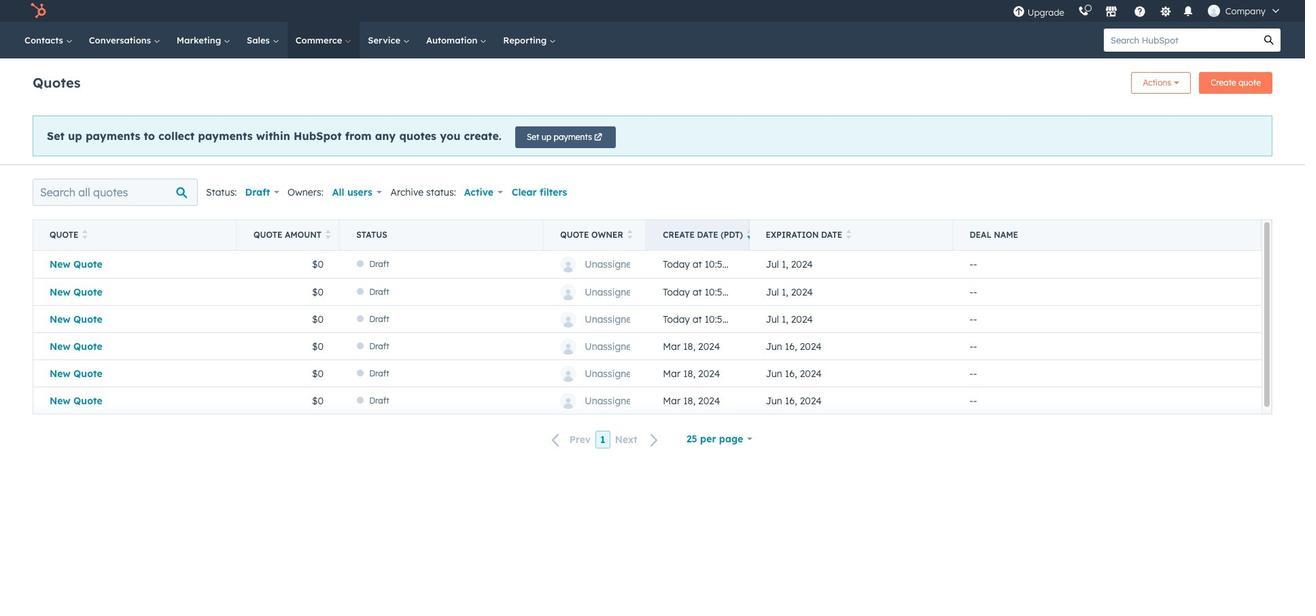 Task type: locate. For each thing, give the bounding box(es) containing it.
press to sort. element
[[83, 230, 88, 241], [326, 230, 331, 241], [628, 230, 633, 241], [847, 230, 852, 241]]

2 column header from the left
[[954, 220, 1262, 250]]

1 press to sort. element from the left
[[83, 230, 88, 241]]

0 horizontal spatial press to sort. image
[[628, 230, 633, 239]]

0 horizontal spatial press to sort. image
[[83, 230, 88, 239]]

0 horizontal spatial column header
[[340, 220, 544, 250]]

press to sort. image
[[83, 230, 88, 239], [326, 230, 331, 239]]

1 horizontal spatial column header
[[954, 220, 1262, 250]]

4 press to sort. element from the left
[[847, 230, 852, 241]]

Search search field
[[33, 179, 198, 206]]

banner
[[33, 68, 1273, 94]]

Search HubSpot search field
[[1104, 29, 1258, 52]]

2 press to sort. image from the left
[[847, 230, 852, 239]]

column header
[[340, 220, 544, 250], [954, 220, 1262, 250]]

press to sort. image for fourth press to sort. element from left
[[847, 230, 852, 239]]

banner inside page section element
[[33, 68, 1273, 94]]

1 horizontal spatial press to sort. image
[[847, 230, 852, 239]]

descending sort. press to sort ascending. element
[[747, 230, 752, 241]]

press to sort. image
[[628, 230, 633, 239], [847, 230, 852, 239]]

pagination navigation
[[544, 431, 667, 449]]

menu
[[1006, 0, 1289, 22]]

1 horizontal spatial press to sort. image
[[326, 230, 331, 239]]

1 press to sort. image from the left
[[628, 230, 633, 239]]



Task type: describe. For each thing, give the bounding box(es) containing it.
2 press to sort. element from the left
[[326, 230, 331, 241]]

page section element
[[0, 58, 1305, 165]]

marketplaces image
[[1105, 6, 1118, 18]]

3 press to sort. element from the left
[[628, 230, 633, 241]]

2 press to sort. image from the left
[[326, 230, 331, 239]]

press to sort. image for second press to sort. element from right
[[628, 230, 633, 239]]

descending sort. press to sort ascending. image
[[747, 230, 752, 239]]

1 press to sort. image from the left
[[83, 230, 88, 239]]

jacob simon image
[[1208, 5, 1220, 17]]

1 column header from the left
[[340, 220, 544, 250]]



Task type: vqa. For each thing, say whether or not it's contained in the screenshot.
Ruby Anderson 'image' at the right of page
no



